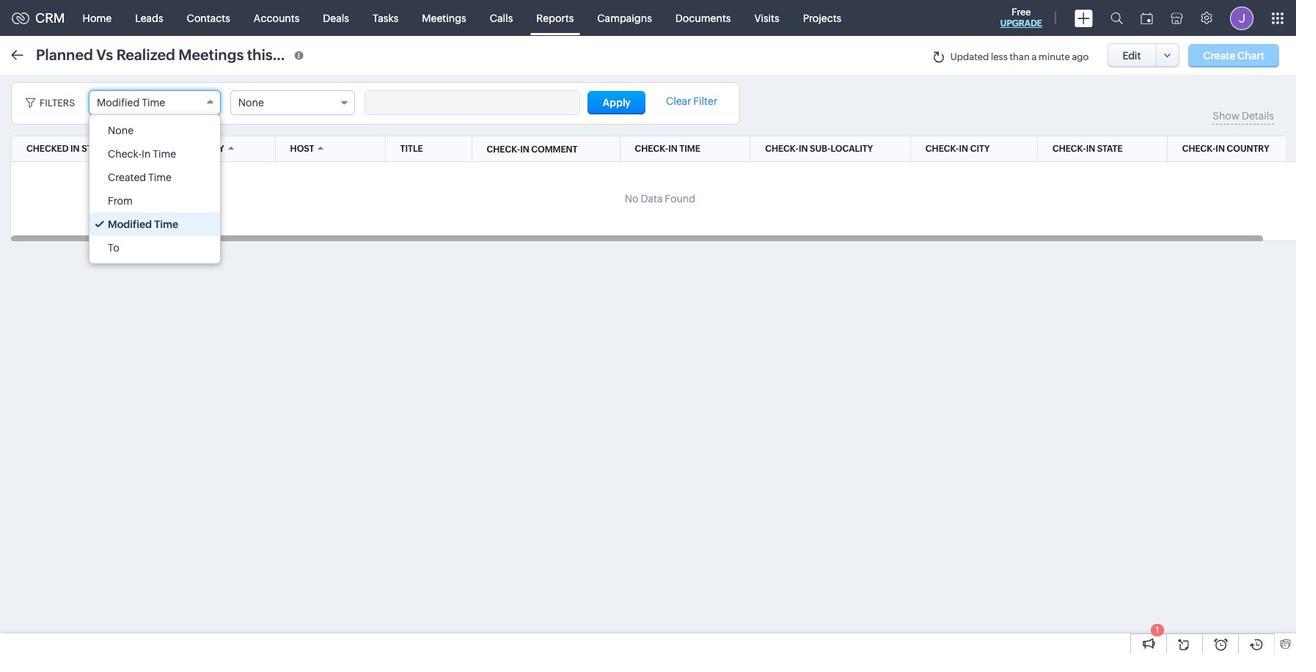 Task type: describe. For each thing, give the bounding box(es) containing it.
created time
[[108, 172, 172, 183]]

none option
[[89, 119, 220, 142]]

clear filter
[[666, 95, 717, 107]]

time inside option
[[148, 172, 172, 183]]

in left city
[[959, 144, 968, 154]]

state
[[1097, 144, 1123, 154]]

campaigns link
[[586, 0, 664, 36]]

chart
[[1237, 50, 1265, 61]]

projects link
[[791, 0, 853, 36]]

check- left state
[[1053, 144, 1086, 154]]

tasks
[[373, 12, 399, 24]]

clear
[[666, 95, 691, 107]]

by
[[213, 144, 224, 154]]

edit button
[[1107, 43, 1156, 67]]

visits
[[754, 12, 779, 24]]

host
[[290, 144, 314, 154]]

created
[[108, 172, 146, 183]]

check-in time option
[[89, 142, 220, 166]]

edit
[[1123, 50, 1141, 61]]

a
[[1032, 51, 1037, 62]]

documents link
[[664, 0, 743, 36]]

data
[[641, 193, 663, 205]]

contacts link
[[175, 0, 242, 36]]

found
[[665, 193, 695, 205]]

check-in sub-locality
[[765, 144, 873, 154]]

checked
[[26, 144, 69, 154]]

deals link
[[311, 0, 361, 36]]

comment
[[531, 144, 578, 154]]

contacts
[[187, 12, 230, 24]]

check- left country
[[1182, 144, 1216, 154]]

updated less than a minute ago
[[950, 51, 1089, 62]]

create chart
[[1203, 50, 1265, 61]]

in left sub-
[[799, 144, 808, 154]]

home
[[83, 12, 112, 24]]

from option
[[89, 189, 220, 213]]

logo image
[[12, 12, 29, 24]]

modified inside field
[[97, 97, 140, 109]]

crm link
[[12, 10, 65, 26]]

visits link
[[743, 0, 791, 36]]

no
[[625, 193, 639, 205]]

reports
[[536, 12, 574, 24]]

no data found
[[625, 193, 695, 205]]

Modified Time field
[[89, 90, 221, 115]]

check- left comment
[[487, 144, 520, 154]]

time down from option
[[154, 219, 178, 230]]

time down none option
[[153, 148, 176, 160]]

check- left sub-
[[765, 144, 799, 154]]

modified time option
[[89, 213, 220, 236]]

home link
[[71, 0, 123, 36]]

country
[[1227, 144, 1269, 154]]

check-in time inside "option"
[[108, 148, 176, 160]]

calls
[[490, 12, 513, 24]]

filters
[[40, 98, 75, 109]]

checked in status
[[26, 144, 114, 154]]



Task type: vqa. For each thing, say whether or not it's contained in the screenshot.
Locality
yes



Task type: locate. For each thing, give the bounding box(es) containing it.
modified time inside field
[[97, 97, 165, 109]]

none
[[108, 125, 134, 136]]

from
[[108, 195, 133, 207]]

check-
[[168, 144, 202, 154], [635, 144, 668, 154], [765, 144, 799, 154], [926, 144, 959, 154], [1053, 144, 1086, 154], [1182, 144, 1216, 154], [487, 144, 520, 154], [108, 148, 142, 160]]

apply
[[602, 97, 631, 109]]

free upgrade
[[1000, 7, 1042, 29]]

reports link
[[525, 0, 586, 36]]

check- left city
[[926, 144, 959, 154]]

1 horizontal spatial check-in time
[[635, 144, 700, 154]]

0 horizontal spatial meetings
[[178, 46, 244, 63]]

check-in country
[[1182, 144, 1269, 154]]

free
[[1012, 7, 1031, 18]]

0 vertical spatial modified
[[97, 97, 140, 109]]

modified time up none
[[97, 97, 165, 109]]

modified time
[[97, 97, 165, 109], [108, 219, 178, 230]]

in left comment
[[520, 144, 529, 154]]

0 horizontal spatial check-in time
[[108, 148, 176, 160]]

check- inside check-in time "option"
[[108, 148, 142, 160]]

planned
[[36, 46, 93, 63]]

to
[[108, 242, 119, 254]]

check- left by
[[168, 144, 202, 154]]

time
[[142, 97, 165, 109], [679, 144, 700, 154], [153, 148, 176, 160], [148, 172, 172, 183], [154, 219, 178, 230]]

check- up the created
[[108, 148, 142, 160]]

in left by
[[202, 144, 211, 154]]

crm
[[35, 10, 65, 26]]

in left country
[[1216, 144, 1225, 154]]

0 vertical spatial meetings
[[422, 12, 466, 24]]

create
[[1203, 50, 1235, 61]]

tasks link
[[361, 0, 410, 36]]

less
[[991, 51, 1008, 62]]

1 horizontal spatial meetings
[[422, 12, 466, 24]]

1 vertical spatial modified
[[108, 219, 152, 230]]

modified time down from option
[[108, 219, 178, 230]]

month
[[276, 46, 322, 63]]

meetings link
[[410, 0, 478, 36]]

in
[[70, 144, 80, 154], [202, 144, 211, 154], [668, 144, 678, 154], [799, 144, 808, 154], [959, 144, 968, 154], [1086, 144, 1095, 154], [1216, 144, 1225, 154], [520, 144, 529, 154], [142, 148, 151, 160]]

in left status
[[70, 144, 80, 154]]

meetings down contacts
[[178, 46, 244, 63]]

locality
[[831, 144, 873, 154]]

realized
[[116, 46, 175, 63]]

create chart button
[[1189, 44, 1279, 67]]

0 vertical spatial modified time
[[97, 97, 165, 109]]

calls link
[[478, 0, 525, 36]]

check-in time down "clear"
[[635, 144, 700, 154]]

time inside field
[[142, 97, 165, 109]]

filter
[[693, 95, 717, 107]]

campaigns
[[597, 12, 652, 24]]

to option
[[89, 236, 220, 260]]

None text field
[[365, 91, 579, 114]]

modified down from
[[108, 219, 152, 230]]

modified inside "option"
[[108, 219, 152, 230]]

than
[[1010, 51, 1030, 62]]

in up created time
[[142, 148, 151, 160]]

accounts link
[[242, 0, 311, 36]]

updated
[[950, 51, 989, 62]]

sub-
[[810, 144, 831, 154]]

accounts
[[254, 12, 300, 24]]

deals
[[323, 12, 349, 24]]

vs
[[96, 46, 113, 63]]

created time option
[[89, 166, 220, 189]]

1 vertical spatial meetings
[[178, 46, 244, 63]]

check-in time up created time
[[108, 148, 176, 160]]

ago
[[1072, 51, 1089, 62]]

meetings
[[422, 12, 466, 24], [178, 46, 244, 63]]

leads link
[[123, 0, 175, 36]]

time down clear filter
[[679, 144, 700, 154]]

in inside check-in time "option"
[[142, 148, 151, 160]]

apply button
[[588, 91, 645, 114]]

in left state
[[1086, 144, 1095, 154]]

list box containing none
[[89, 115, 220, 263]]

check-in city
[[926, 144, 990, 154]]

this
[[247, 46, 273, 63]]

list box
[[89, 115, 220, 263]]

city
[[970, 144, 990, 154]]

title
[[400, 144, 423, 154]]

leads
[[135, 12, 163, 24]]

check-in time
[[635, 144, 700, 154], [108, 148, 176, 160]]

modified up none
[[97, 97, 140, 109]]

planned vs realized meetings this month
[[36, 46, 322, 63]]

minute
[[1039, 51, 1070, 62]]

status
[[82, 144, 114, 154]]

modified
[[97, 97, 140, 109], [108, 219, 152, 230]]

upgrade
[[1000, 18, 1042, 29]]

modified time inside "option"
[[108, 219, 178, 230]]

check- up data
[[635, 144, 668, 154]]

in down "clear"
[[668, 144, 678, 154]]

time down check-in time "option"
[[148, 172, 172, 183]]

documents
[[675, 12, 731, 24]]

1 vertical spatial modified time
[[108, 219, 178, 230]]

check-in by
[[168, 144, 224, 154]]

check-in comment
[[487, 144, 578, 154]]

check-in state
[[1053, 144, 1123, 154]]

meetings left calls
[[422, 12, 466, 24]]

projects
[[803, 12, 842, 24]]

time up none option
[[142, 97, 165, 109]]



